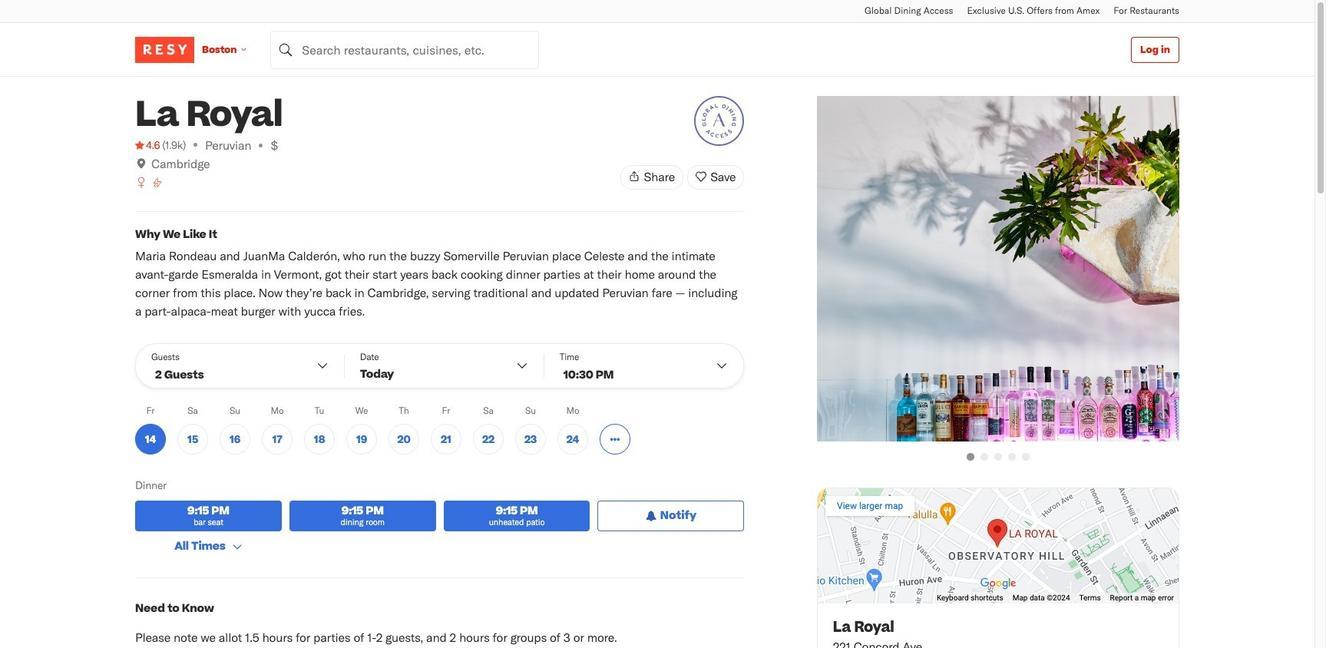 Task type: describe. For each thing, give the bounding box(es) containing it.
Search restaurants, cuisines, etc. text field
[[271, 30, 540, 69]]



Task type: vqa. For each thing, say whether or not it's contained in the screenshot.
4.3 out of 5 stars image
no



Task type: locate. For each thing, give the bounding box(es) containing it.
None field
[[271, 30, 540, 69]]

4.6 out of 5 stars image
[[135, 138, 160, 153]]



